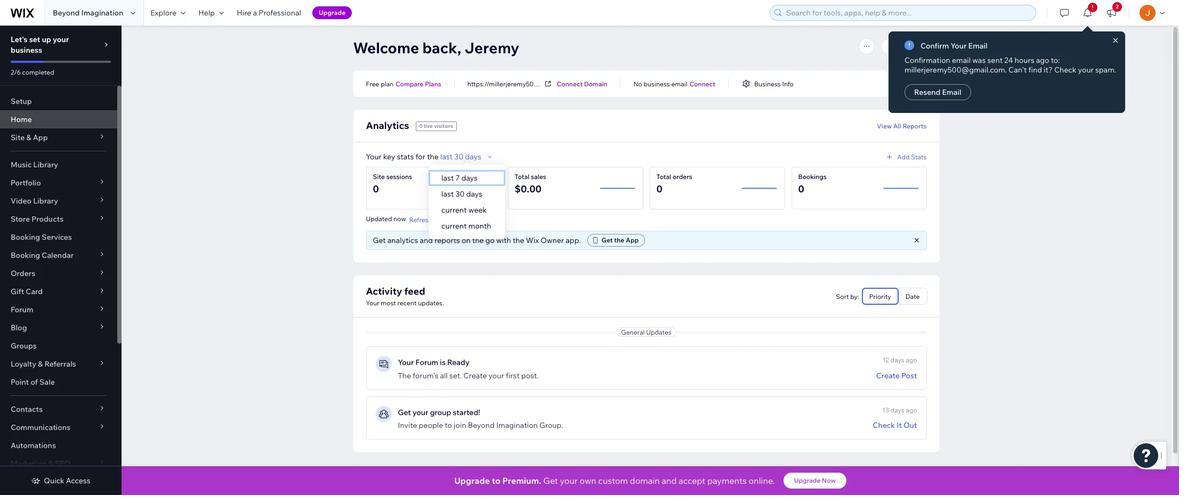 Task type: locate. For each thing, give the bounding box(es) containing it.
last down last 7 days
[[441, 189, 454, 199]]

1 horizontal spatial total
[[656, 173, 671, 181]]

app inside "button"
[[626, 236, 639, 244]]

total left orders
[[656, 173, 671, 181]]

business down "let's"
[[11, 45, 42, 55]]

bookings
[[798, 173, 827, 181]]

refresh button
[[409, 215, 432, 224]]

the right for
[[427, 152, 439, 162]]

it
[[897, 421, 902, 430]]

email left connect link
[[671, 80, 687, 88]]

email
[[968, 41, 988, 51], [942, 87, 961, 97]]

1 vertical spatial ago
[[906, 356, 917, 364]]

0 vertical spatial beyond
[[53, 8, 80, 18]]

your
[[53, 35, 69, 44], [1078, 65, 1094, 75], [489, 371, 504, 381], [413, 408, 428, 417], [560, 475, 578, 486]]

get for get analytics and reports on the go with the wix owner app.
[[373, 236, 386, 245]]

analytics
[[366, 119, 409, 132]]

get up invite
[[398, 408, 411, 417]]

hire
[[237, 8, 251, 18]]

& inside "popup button"
[[48, 459, 53, 469]]

0 horizontal spatial to
[[445, 421, 452, 430]]

0 horizontal spatial check
[[873, 421, 895, 430]]

communications button
[[0, 418, 117, 437]]

1 booking from the top
[[11, 232, 40, 242]]

your inside activity feed your most recent updates.
[[366, 299, 379, 307]]

completed
[[22, 68, 54, 76]]

current up current month
[[441, 205, 467, 215]]

days up last 7 days button
[[465, 152, 481, 162]]

1 vertical spatial email
[[671, 80, 687, 88]]

business right no
[[644, 80, 670, 88]]

ago up out
[[906, 406, 917, 414]]

1 vertical spatial last 30 days
[[441, 189, 482, 199]]

0 horizontal spatial create
[[464, 371, 487, 381]]

your left 'spam.'
[[1078, 65, 1094, 75]]

2 connect from the left
[[690, 80, 715, 88]]

music library
[[11, 160, 58, 170]]

0 vertical spatial library
[[33, 160, 58, 170]]

group.
[[539, 421, 563, 430]]

let's
[[11, 35, 27, 44]]

beyond down 'started!'
[[468, 421, 495, 430]]

1 vertical spatial imagination
[[496, 421, 538, 430]]

1 horizontal spatial email
[[968, 41, 988, 51]]

ago up post
[[906, 356, 917, 364]]

2 current from the top
[[441, 221, 467, 231]]

& inside dropdown button
[[26, 133, 31, 142]]

reports
[[435, 236, 460, 245]]

loyalty & referrals
[[11, 359, 76, 369]]

1 vertical spatial library
[[33, 196, 58, 206]]

0 horizontal spatial upgrade
[[319, 9, 346, 17]]

1 create from the left
[[464, 371, 487, 381]]

last 30 days up last 7 days
[[440, 152, 481, 162]]

live
[[424, 123, 433, 130]]

1 horizontal spatial app
[[626, 236, 639, 244]]

upgrade left the premium.
[[454, 475, 490, 486]]

ago left to:
[[1036, 55, 1049, 65]]

1 vertical spatial site
[[11, 133, 25, 142]]

priority button
[[862, 288, 898, 304]]

0 vertical spatial &
[[26, 133, 31, 142]]

last for last 7 days button
[[441, 173, 454, 183]]

0 horizontal spatial email
[[942, 87, 961, 97]]

current
[[441, 205, 467, 215], [441, 221, 467, 231]]

check it out button
[[873, 421, 917, 430]]

0 vertical spatial last 30 days
[[440, 152, 481, 162]]

go
[[485, 236, 495, 245]]

1 current from the top
[[441, 205, 467, 215]]

1 library from the top
[[33, 160, 58, 170]]

2/6 completed
[[11, 68, 54, 76]]

and left accept
[[662, 475, 677, 486]]

explore
[[151, 8, 177, 18]]

get down 'updated'
[[373, 236, 386, 245]]

booking inside "popup button"
[[11, 251, 40, 260]]

0 vertical spatial last
[[440, 152, 453, 162]]

1 horizontal spatial upgrade
[[454, 475, 490, 486]]

1 horizontal spatial connect
[[690, 80, 715, 88]]

last up last 7 days
[[440, 152, 453, 162]]

2 horizontal spatial &
[[48, 459, 53, 469]]

0 horizontal spatial app
[[33, 133, 48, 142]]

to left join
[[445, 421, 452, 430]]

current inside button
[[441, 205, 467, 215]]

current up reports
[[441, 221, 467, 231]]

booking for booking calendar
[[11, 251, 40, 260]]

2 horizontal spatial upgrade
[[794, 477, 821, 485]]

your left own
[[560, 475, 578, 486]]

last 7 days button
[[429, 170, 505, 186]]

create post
[[876, 371, 917, 381]]

0 vertical spatial and
[[420, 236, 433, 245]]

ago for check it out
[[906, 406, 917, 414]]

booking services link
[[0, 228, 117, 246]]

0 horizontal spatial beyond
[[53, 8, 80, 18]]

hire a professional link
[[230, 0, 308, 26]]

1 total from the left
[[515, 173, 529, 181]]

0 vertical spatial to
[[445, 421, 452, 430]]

1 horizontal spatial beyond
[[468, 421, 495, 430]]

1 horizontal spatial and
[[662, 475, 677, 486]]

2 vertical spatial last
[[441, 189, 454, 199]]

your left first
[[489, 371, 504, 381]]

custom
[[598, 475, 628, 486]]

quick access
[[44, 476, 90, 486]]

and
[[420, 236, 433, 245], [662, 475, 677, 486]]

create right set.
[[464, 371, 487, 381]]

create down 12
[[876, 371, 900, 381]]

site inside site & app dropdown button
[[11, 133, 25, 142]]

0 vertical spatial app
[[33, 133, 48, 142]]

0 down 'total orders'
[[656, 183, 663, 195]]

2 library from the top
[[33, 196, 58, 206]]

2 vertical spatial ago
[[906, 406, 917, 414]]

site for site & app
[[11, 133, 25, 142]]

total for $0.00
[[515, 173, 529, 181]]

0 horizontal spatial and
[[420, 236, 433, 245]]

library inside dropdown button
[[33, 196, 58, 206]]

email down confirm your email at the top right
[[952, 55, 971, 65]]

1 horizontal spatial business
[[644, 80, 670, 88]]

2 vertical spatial site
[[373, 173, 385, 181]]

7
[[455, 173, 460, 183]]

welcome back, jeremy
[[353, 38, 519, 57]]

0 vertical spatial forum
[[11, 305, 33, 314]]

upgrade for upgrade
[[319, 9, 346, 17]]

confirm
[[921, 41, 949, 51]]

1 vertical spatial and
[[662, 475, 677, 486]]

1 vertical spatial current
[[441, 221, 467, 231]]

music
[[11, 160, 32, 170]]

to left the premium.
[[492, 475, 500, 486]]

1 vertical spatial app
[[626, 236, 639, 244]]

view all reports
[[877, 122, 927, 130]]

upgrade left now
[[794, 477, 821, 485]]

0 vertical spatial email
[[968, 41, 988, 51]]

30 up last 7 days
[[454, 152, 463, 162]]

0 vertical spatial site
[[916, 42, 930, 51]]

1 vertical spatial booking
[[11, 251, 40, 260]]

1 horizontal spatial check
[[1054, 65, 1076, 75]]

0 down bookings
[[798, 183, 804, 195]]

0 vertical spatial check
[[1054, 65, 1076, 75]]

plans
[[425, 80, 441, 88]]

0 horizontal spatial &
[[26, 133, 31, 142]]

30 for last 30 days button
[[455, 189, 465, 199]]

library up products
[[33, 196, 58, 206]]

1 vertical spatial to
[[492, 475, 500, 486]]

get analytics and reports on the go with the wix owner app.
[[373, 236, 581, 245]]

get right the app.
[[602, 236, 613, 244]]

to:
[[1051, 55, 1060, 65]]

on
[[462, 236, 471, 245]]

visitors
[[434, 123, 453, 130]]

check it out
[[873, 421, 917, 430]]

view
[[877, 122, 892, 130]]

sessions
[[386, 173, 412, 181]]

0 horizontal spatial business
[[11, 45, 42, 55]]

app.
[[566, 236, 581, 245]]

welcome
[[353, 38, 419, 57]]

general updates
[[621, 328, 671, 336]]

0 vertical spatial email
[[952, 55, 971, 65]]

2 horizontal spatial site
[[916, 42, 930, 51]]

communications
[[11, 423, 70, 432]]

your inside the "let's set up your business"
[[53, 35, 69, 44]]

current inside "button"
[[441, 221, 467, 231]]

connect
[[557, 80, 583, 88], [690, 80, 715, 88]]

card
[[26, 287, 43, 296]]

0 horizontal spatial forum
[[11, 305, 33, 314]]

email up was
[[968, 41, 988, 51]]

0 vertical spatial business
[[11, 45, 42, 55]]

1 vertical spatial forum
[[416, 358, 438, 367]]

& left seo
[[48, 459, 53, 469]]

0 horizontal spatial connect
[[557, 80, 583, 88]]

library for music library
[[33, 160, 58, 170]]

site down the home
[[11, 133, 25, 142]]

free
[[366, 80, 379, 88]]

booking down store
[[11, 232, 40, 242]]

email down millerjeremy500@gmail.com.
[[942, 87, 961, 97]]

& for marketing
[[48, 459, 53, 469]]

groups
[[11, 341, 37, 351]]

premium.
[[502, 475, 541, 486]]

point
[[11, 377, 29, 387]]

0 horizontal spatial total
[[515, 173, 529, 181]]

sort
[[836, 292, 849, 300]]

edit
[[900, 42, 914, 51]]

your right up
[[53, 35, 69, 44]]

feed
[[404, 285, 425, 297]]

invite
[[398, 421, 417, 430]]

beyond imagination
[[53, 8, 123, 18]]

info
[[782, 80, 794, 88]]

no business email connect
[[634, 80, 715, 88]]

upgrade right 'professional'
[[319, 9, 346, 17]]

forum up blog
[[11, 305, 33, 314]]

portfolio button
[[0, 174, 117, 192]]

& for site
[[26, 133, 31, 142]]

last 7 days
[[441, 173, 478, 183]]

priority
[[869, 293, 891, 301]]

0 down site sessions
[[373, 183, 379, 195]]

forum inside popup button
[[11, 305, 33, 314]]

0 horizontal spatial site
[[11, 133, 25, 142]]

0 vertical spatial current
[[441, 205, 467, 215]]

1 horizontal spatial imagination
[[496, 421, 538, 430]]

confirm your email
[[921, 41, 988, 51]]

& down the home
[[26, 133, 31, 142]]

beyond up the "let's set up your business"
[[53, 8, 80, 18]]

spam.
[[1095, 65, 1116, 75]]

get inside get the app "button"
[[602, 236, 613, 244]]

site left sessions at left top
[[373, 173, 385, 181]]

1 horizontal spatial site
[[373, 173, 385, 181]]

site up the 'confirmation'
[[916, 42, 930, 51]]

last left 7
[[441, 173, 454, 183]]

the forum's all set. create your first post.
[[398, 371, 539, 381]]

30 down last 7 days
[[455, 189, 465, 199]]

last 30 days button
[[440, 152, 494, 162]]

2 booking from the top
[[11, 251, 40, 260]]

0 vertical spatial booking
[[11, 232, 40, 242]]

30 inside button
[[455, 189, 465, 199]]

booking up the orders
[[11, 251, 40, 260]]

1 horizontal spatial create
[[876, 371, 900, 381]]

ago inside confirmation email was sent 24 hours ago to: millerjeremy500@gmail.com. can't find it? check your spam.
[[1036, 55, 1049, 65]]

1 horizontal spatial email
[[952, 55, 971, 65]]

& right loyalty
[[38, 359, 43, 369]]

1 vertical spatial 30
[[455, 189, 465, 199]]

add stats
[[897, 153, 927, 161]]

last 30 days up current week
[[441, 189, 482, 199]]

last 30 days inside button
[[441, 189, 482, 199]]

create post button
[[876, 371, 917, 381]]

0 vertical spatial ago
[[1036, 55, 1049, 65]]

check right it?
[[1054, 65, 1076, 75]]

last for last 30 days dropdown button on the top of page
[[440, 152, 453, 162]]

0 horizontal spatial imagination
[[81, 8, 123, 18]]

1 vertical spatial &
[[38, 359, 43, 369]]

days for last 7 days button
[[461, 173, 478, 183]]

upgrade for upgrade now
[[794, 477, 821, 485]]

app inside dropdown button
[[33, 133, 48, 142]]

total up $0.00
[[515, 173, 529, 181]]

0 for site sessions
[[373, 183, 379, 195]]

add
[[897, 153, 910, 161]]

and left reports
[[420, 236, 433, 245]]

days up week
[[466, 189, 482, 199]]

access
[[66, 476, 90, 486]]

your left most
[[366, 299, 379, 307]]

library for video library
[[33, 196, 58, 206]]

library up portfolio 'popup button'
[[33, 160, 58, 170]]

check down 13
[[873, 421, 895, 430]]

0 vertical spatial 30
[[454, 152, 463, 162]]

& inside popup button
[[38, 359, 43, 369]]

the right the app.
[[614, 236, 624, 244]]

2 vertical spatial &
[[48, 459, 53, 469]]

orders
[[11, 269, 35, 278]]

1 vertical spatial beyond
[[468, 421, 495, 430]]

business
[[11, 45, 42, 55], [644, 80, 670, 88]]

0 left live
[[419, 123, 423, 130]]

wix
[[526, 236, 539, 245]]

business info button
[[741, 79, 794, 88]]

current week
[[441, 205, 487, 215]]

connect link
[[690, 79, 715, 88]]

forum up forum's
[[416, 358, 438, 367]]

your inside confirmation email was sent 24 hours ago to: millerjeremy500@gmail.com. can't find it? check your spam.
[[1078, 65, 1094, 75]]

automations link
[[0, 437, 117, 455]]

booking calendar button
[[0, 246, 117, 264]]

days right 7
[[461, 173, 478, 183]]

menu
[[429, 170, 505, 234]]

1 horizontal spatial &
[[38, 359, 43, 369]]

get right the premium.
[[543, 475, 558, 486]]

site inside edit site link
[[916, 42, 930, 51]]

booking
[[11, 232, 40, 242], [11, 251, 40, 260]]

2 total from the left
[[656, 173, 671, 181]]

1 vertical spatial last
[[441, 173, 454, 183]]

people
[[419, 421, 443, 430]]



Task type: describe. For each thing, give the bounding box(es) containing it.
business info
[[754, 80, 794, 88]]

marketing
[[11, 459, 46, 469]]

days for last 30 days button
[[466, 189, 482, 199]]

email inside confirmation email was sent 24 hours ago to: millerjeremy500@gmail.com. can't find it? check your spam.
[[952, 55, 971, 65]]

last 30 days for last 30 days button
[[441, 189, 482, 199]]

gift card
[[11, 287, 43, 296]]

get your group started!
[[398, 408, 480, 417]]

your left key
[[366, 152, 382, 162]]

week
[[468, 205, 487, 215]]

app for site & app
[[33, 133, 48, 142]]

total sales
[[515, 173, 546, 181]]

current for current week
[[441, 205, 467, 215]]

orders button
[[0, 264, 117, 283]]

of
[[31, 377, 38, 387]]

all
[[893, 122, 901, 130]]

accept
[[679, 475, 705, 486]]

refresh
[[409, 216, 432, 224]]

days right 13
[[890, 406, 904, 414]]

12 days ago
[[883, 356, 917, 364]]

marketing & seo button
[[0, 455, 117, 473]]

resend
[[914, 87, 941, 97]]

0 for bookings
[[798, 183, 804, 195]]

point of sale link
[[0, 373, 117, 391]]

app for get the app
[[626, 236, 639, 244]]

post
[[901, 371, 917, 381]]

13 days ago
[[882, 406, 917, 414]]

the right 'on' at the top of page
[[472, 236, 484, 245]]

stats
[[911, 153, 927, 161]]

sales
[[531, 173, 546, 181]]

hours
[[1015, 55, 1034, 65]]

days right 12
[[890, 356, 904, 364]]

booking calendar
[[11, 251, 74, 260]]

compare
[[396, 80, 424, 88]]

find
[[1028, 65, 1042, 75]]

the left wix
[[513, 236, 524, 245]]

domain
[[630, 475, 660, 486]]

updates.
[[418, 299, 444, 307]]

upgrade for upgrade to premium. get your own custom domain and accept payments online.
[[454, 475, 490, 486]]

home
[[11, 115, 32, 124]]

current month
[[441, 221, 491, 231]]

get for get your group started!
[[398, 408, 411, 417]]

store products
[[11, 214, 64, 224]]

your forum is ready
[[398, 358, 469, 367]]

your right confirm
[[951, 41, 967, 51]]

payments
[[707, 475, 747, 486]]

home link
[[0, 110, 117, 128]]

your up the
[[398, 358, 414, 367]]

total orders
[[656, 173, 692, 181]]

site for site sessions
[[373, 173, 385, 181]]

menu containing last 7 days
[[429, 170, 505, 234]]

the inside "button"
[[614, 236, 624, 244]]

gift card button
[[0, 283, 117, 301]]

loyalty
[[11, 359, 36, 369]]

30 for last 30 days dropdown button on the top of page
[[454, 152, 463, 162]]

let's set up your business
[[11, 35, 69, 55]]

upgrade now
[[794, 477, 836, 485]]

forum button
[[0, 301, 117, 319]]

1 vertical spatial check
[[873, 421, 895, 430]]

get for get the app
[[602, 236, 613, 244]]

store products button
[[0, 210, 117, 228]]

resend email
[[914, 87, 961, 97]]

site & app
[[11, 133, 48, 142]]

total for 0
[[656, 173, 671, 181]]

set
[[29, 35, 40, 44]]

online.
[[749, 475, 775, 486]]

most
[[381, 299, 396, 307]]

booking services
[[11, 232, 72, 242]]

no
[[634, 80, 642, 88]]

help button
[[192, 0, 230, 26]]

& for loyalty
[[38, 359, 43, 369]]

1 horizontal spatial to
[[492, 475, 500, 486]]

portfolio
[[11, 178, 41, 188]]

owner
[[541, 236, 564, 245]]

confirmation
[[905, 55, 950, 65]]

2 button
[[1100, 0, 1123, 26]]

with
[[496, 236, 511, 245]]

1 vertical spatial business
[[644, 80, 670, 88]]

your up people
[[413, 408, 428, 417]]

video
[[11, 196, 31, 206]]

invite people to join beyond imagination group.
[[398, 421, 563, 430]]

plan
[[381, 80, 394, 88]]

check inside confirmation email was sent 24 hours ago to: millerjeremy500@gmail.com. can't find it? check your spam.
[[1054, 65, 1076, 75]]

2/6
[[11, 68, 21, 76]]

sort by:
[[836, 292, 859, 300]]

free plan compare plans
[[366, 80, 441, 88]]

0 horizontal spatial email
[[671, 80, 687, 88]]

recent
[[397, 299, 417, 307]]

business
[[754, 80, 781, 88]]

edit site link
[[881, 38, 939, 54]]

Search for tools, apps, help & more... field
[[783, 5, 1033, 20]]

setup link
[[0, 92, 117, 110]]

a
[[253, 8, 257, 18]]

blog
[[11, 323, 27, 333]]

2 create from the left
[[876, 371, 900, 381]]

for
[[416, 152, 425, 162]]

set.
[[449, 371, 462, 381]]

business inside the "let's set up your business"
[[11, 45, 42, 55]]

connect domain
[[557, 80, 607, 88]]

started!
[[453, 408, 480, 417]]

own
[[580, 475, 596, 486]]

last 30 days for last 30 days dropdown button on the top of page
[[440, 152, 481, 162]]

1 connect from the left
[[557, 80, 583, 88]]

hire a professional
[[237, 8, 301, 18]]

activity
[[366, 285, 402, 297]]

current for current month
[[441, 221, 467, 231]]

site sessions
[[373, 173, 412, 181]]

days for last 30 days dropdown button on the top of page
[[465, 152, 481, 162]]

last for last 30 days button
[[441, 189, 454, 199]]

date
[[906, 293, 920, 301]]

upgrade now button
[[783, 473, 846, 489]]

booking for booking services
[[11, 232, 40, 242]]

sidebar element
[[0, 26, 122, 495]]

0 for total orders
[[656, 183, 663, 195]]

1 vertical spatial email
[[942, 87, 961, 97]]

last 30 days button
[[429, 186, 505, 202]]

confirmation email was sent 24 hours ago to: millerjeremy500@gmail.com. can't find it? check your spam.
[[905, 55, 1116, 75]]

sale
[[39, 377, 55, 387]]

up
[[42, 35, 51, 44]]

2
[[1116, 3, 1119, 10]]

ago for create post
[[906, 356, 917, 364]]

activity feed your most recent updates.
[[366, 285, 444, 307]]

quick access button
[[31, 476, 90, 486]]

1 horizontal spatial forum
[[416, 358, 438, 367]]

0 vertical spatial imagination
[[81, 8, 123, 18]]

edit site
[[900, 42, 930, 51]]

can't
[[1009, 65, 1027, 75]]



Task type: vqa. For each thing, say whether or not it's contained in the screenshot.
'Site & App' "dropdown button"
yes



